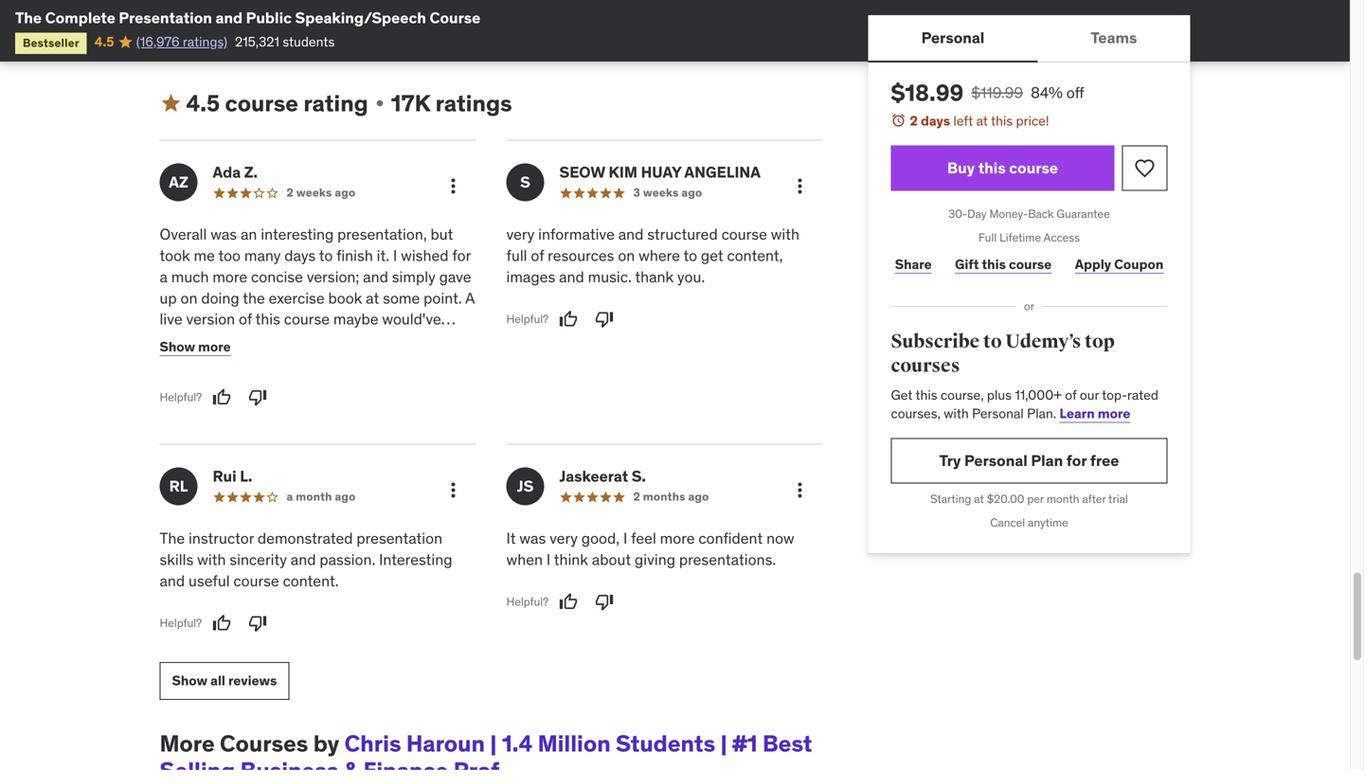 Task type: locate. For each thing, give the bounding box(es) containing it.
1 vertical spatial an
[[241, 225, 257, 244]]

the right the before
[[799, 40, 818, 57]]

better;
[[213, 331, 258, 350]]

2 up interesting
[[287, 185, 294, 200]]

mark review by ada z. as helpful image
[[212, 388, 231, 407]]

book
[[328, 288, 362, 308]]

was up too
[[211, 225, 237, 244]]

ago
[[335, 185, 356, 200], [682, 185, 702, 200], [335, 489, 356, 504], [688, 489, 709, 504]]

was inside "overall was an interesting presentation, but took me too many days to finish it. i wished for a much more concise version; and simply gave up on doing the exercise book at some point. a live version of this course maybe would've worked better; felt strange watching the instructor having fun and not being able to keep the vibe; good pieces of info though."
[[211, 225, 237, 244]]

1 horizontal spatial xsmall image
[[372, 96, 387, 111]]

million
[[538, 729, 611, 758]]

ago down angelina
[[682, 185, 702, 200]]

on
[[618, 246, 635, 265], [180, 288, 197, 308]]

| left 1.4
[[490, 729, 497, 758]]

personal down plus
[[972, 405, 1024, 422]]

was right it
[[520, 529, 546, 548]]

0 vertical spatial i
[[393, 246, 397, 265]]

gift this course link
[[951, 246, 1056, 283]]

1 vertical spatial was
[[520, 529, 546, 548]]

1 vertical spatial very
[[550, 529, 578, 548]]

personal up $20.00
[[965, 451, 1028, 470]]

0 vertical spatial an
[[266, 40, 280, 57]]

2 weeks from the left
[[643, 185, 679, 200]]

1 horizontal spatial has
[[789, 21, 810, 38]]

1 horizontal spatial weeks
[[643, 185, 679, 200]]

more inside it was very good, i feel more confident now when i think about giving presentations.
[[660, 529, 695, 548]]

rated
[[1127, 386, 1159, 403]]

firms
[[711, 21, 741, 38]]

of left info
[[346, 373, 359, 393]]

0 horizontal spatial firm
[[353, 40, 376, 57]]

live
[[160, 310, 183, 329]]

pieces
[[298, 373, 343, 393]]

ago for structured
[[682, 185, 702, 200]]

0 horizontal spatial &
[[344, 757, 358, 770]]

course up content,
[[722, 225, 767, 244]]

very up think
[[550, 529, 578, 548]]

personal button
[[868, 15, 1038, 61]]

more down version
[[198, 338, 231, 355]]

to up you.
[[684, 246, 697, 265]]

the for the instructor demonstrated presentation skills with sincerity and passion. interesting and useful course content.
[[160, 529, 185, 548]]

2 days left at this price!
[[910, 112, 1049, 129]]

alarm image
[[891, 113, 906, 128]]

helpful? for very informative and structured course with full of resources on where to get content, images and music. thank you.
[[506, 312, 549, 326]]

0 horizontal spatial xsmall image
[[235, 25, 250, 41]]

a right had
[[431, 40, 438, 57]]

helpful? left mark review by jaskeerat s. as helpful icon
[[506, 595, 549, 609]]

ago for good,
[[688, 489, 709, 504]]

0 vertical spatial several
[[666, 21, 708, 38]]

hedge
[[347, 21, 384, 38]]

of right full
[[531, 246, 544, 265]]

learn more link
[[1060, 405, 1131, 422]]

good,
[[582, 529, 620, 548]]

more
[[160, 729, 215, 758]]

0 horizontal spatial that
[[379, 40, 403, 57]]

felt
[[262, 331, 285, 350]]

1 show more from the top
[[160, 24, 231, 41]]

0 horizontal spatial i
[[393, 246, 397, 265]]

an down experience
[[266, 40, 280, 57]]

the complete presentation and public speaking/speech course
[[15, 8, 481, 27]]

0 vertical spatial days
[[921, 112, 950, 129]]

with up content,
[[771, 225, 800, 244]]

1 vertical spatial 4.5
[[186, 89, 220, 117]]

& inside he also has work experience at hedge fund giant citadel, consulting firm accenture & several firms that he has started, including an investment firm that had a venture capital investment in facebook several years before the facebook ipo.
[[655, 21, 663, 38]]

more up giving
[[660, 529, 695, 548]]

resources
[[548, 246, 614, 265]]

1 horizontal spatial 2
[[633, 489, 640, 504]]

1 vertical spatial show more button
[[160, 328, 231, 366]]

tab list
[[868, 15, 1190, 63]]

0 vertical spatial the
[[15, 8, 42, 27]]

month inside starting at $20.00 per month after trial cancel anytime
[[1047, 492, 1080, 506]]

1 horizontal spatial the
[[160, 529, 185, 548]]

$119.99
[[971, 83, 1023, 102]]

cancel
[[990, 515, 1025, 530]]

on inside very informative and structured course with full of resources on where to get content, images and music. thank you.
[[618, 246, 635, 265]]

this
[[991, 112, 1013, 129], [978, 158, 1006, 178], [982, 256, 1006, 273], [255, 310, 280, 329], [916, 386, 938, 403]]

weeks for interesting
[[296, 185, 332, 200]]

1 vertical spatial 2
[[287, 185, 294, 200]]

1 vertical spatial days
[[285, 246, 316, 265]]

1 horizontal spatial 4.5
[[186, 89, 220, 117]]

having
[[229, 352, 274, 371]]

at inside "overall was an interesting presentation, but took me too many days to finish it. i wished for a much more concise version; and simply gave up on doing the exercise book at some point. a live version of this course maybe would've worked better; felt strange watching the instructor having fun and not being able to keep the vibe; good pieces of info though."
[[366, 288, 379, 308]]

good
[[258, 373, 295, 393]]

month up demonstrated
[[296, 489, 332, 504]]

wishlist image
[[1134, 157, 1156, 180]]

ago for interesting
[[335, 185, 356, 200]]

ago up demonstrated
[[335, 489, 356, 504]]

2 horizontal spatial i
[[623, 529, 627, 548]]

venture
[[442, 40, 487, 57]]

l.
[[240, 467, 252, 486]]

0 vertical spatial a
[[431, 40, 438, 57]]

personal up $18.99
[[921, 28, 985, 47]]

get
[[701, 246, 724, 265]]

had
[[406, 40, 428, 57]]

course inside button
[[1009, 158, 1058, 178]]

at right left
[[976, 112, 988, 129]]

1 horizontal spatial i
[[547, 550, 551, 569]]

1 vertical spatial with
[[944, 405, 969, 422]]

1 horizontal spatial investment
[[533, 40, 599, 57]]

1 vertical spatial i
[[623, 529, 627, 548]]

at left $20.00
[[974, 492, 984, 506]]

also
[[180, 21, 204, 38]]

to left udemy's
[[983, 330, 1002, 353]]

try personal plan for free
[[939, 451, 1119, 470]]

subscribe
[[891, 330, 980, 353]]

vibe;
[[222, 373, 254, 393]]

4.5 right medium image
[[186, 89, 220, 117]]

1 horizontal spatial for
[[1067, 451, 1087, 470]]

plan
[[1031, 451, 1063, 470]]

facebook
[[616, 40, 674, 57], [160, 58, 218, 75]]

0 horizontal spatial facebook
[[160, 58, 218, 75]]

0 horizontal spatial a
[[160, 267, 168, 286]]

at inside starting at $20.00 per month after trial cancel anytime
[[974, 492, 984, 506]]

2 has from the left
[[789, 21, 810, 38]]

xsmall image inside the show more button
[[235, 25, 250, 41]]

full
[[979, 230, 997, 245]]

a up demonstrated
[[287, 489, 293, 504]]

0 horizontal spatial the
[[15, 8, 42, 27]]

helpful? for the instructor demonstrated presentation skills with sincerity and passion. interesting and useful course content.
[[160, 616, 202, 630]]

show
[[160, 24, 195, 41], [160, 338, 195, 355], [172, 672, 208, 689]]

the up "skills"
[[160, 529, 185, 548]]

at up maybe
[[366, 288, 379, 308]]

helpful? for it was very good, i feel more confident now when i think about giving presentations.
[[506, 595, 549, 609]]

seow
[[559, 163, 605, 182]]

2 down s.
[[633, 489, 640, 504]]

investment down 'consulting'
[[533, 40, 599, 57]]

course inside very informative and structured course with full of resources on where to get content, images and music. thank you.
[[722, 225, 767, 244]]

more down too
[[213, 267, 247, 286]]

$18.99 $119.99 84% off
[[891, 79, 1084, 107]]

2 horizontal spatial a
[[431, 40, 438, 57]]

i left think
[[547, 550, 551, 569]]

0 vertical spatial 4.5
[[94, 33, 114, 50]]

helpful? left mark review by rui l. as helpful image
[[160, 616, 202, 630]]

ago up presentation,
[[335, 185, 356, 200]]

facebook down accenture
[[616, 40, 674, 57]]

mark review by seow kim huay angelina as unhelpful image
[[595, 310, 614, 329]]

s
[[520, 172, 530, 192]]

0 vertical spatial 2
[[910, 112, 918, 129]]

0 horizontal spatial very
[[506, 225, 535, 244]]

share button
[[891, 246, 936, 283]]

several down firms on the right top of page
[[677, 40, 719, 57]]

where
[[639, 246, 680, 265]]

off
[[1067, 83, 1084, 102]]

version
[[186, 310, 235, 329]]

1 horizontal spatial was
[[520, 529, 546, 548]]

a
[[465, 288, 475, 308]]

1 horizontal spatial that
[[744, 21, 768, 38]]

was inside it was very good, i feel more confident now when i think about giving presentations.
[[520, 529, 546, 548]]

rating
[[303, 89, 368, 117]]

1 vertical spatial a
[[160, 267, 168, 286]]

has right he
[[789, 21, 810, 38]]

2 vertical spatial show
[[172, 672, 208, 689]]

experience
[[263, 21, 329, 38]]

i
[[393, 246, 397, 265], [623, 529, 627, 548], [547, 550, 551, 569]]

(16,976
[[136, 33, 180, 50]]

0 vertical spatial was
[[211, 225, 237, 244]]

teams button
[[1038, 15, 1190, 61]]

month right per
[[1047, 492, 1080, 506]]

per
[[1027, 492, 1044, 506]]

2 right alarm image
[[910, 112, 918, 129]]

1 horizontal spatial month
[[1047, 492, 1080, 506]]

2 horizontal spatial with
[[944, 405, 969, 422]]

0 horizontal spatial |
[[490, 729, 497, 758]]

additional actions for review by jaskeerat s. image
[[789, 479, 811, 502]]

4.5 course rating
[[186, 89, 368, 117]]

on inside "overall was an interesting presentation, but took me too many days to finish it. i wished for a much more concise version; and simply gave up on doing the exercise book at some point. a live version of this course maybe would've worked better; felt strange watching the instructor having fun and not being able to keep the vibe; good pieces of info though."
[[180, 288, 197, 308]]

0 vertical spatial show more
[[160, 24, 231, 41]]

1 vertical spatial the
[[160, 529, 185, 548]]

this right the 'buy'
[[978, 158, 1006, 178]]

that left he
[[744, 21, 768, 38]]

0 vertical spatial facebook
[[616, 40, 674, 57]]

of left our on the bottom right of the page
[[1065, 386, 1077, 403]]

additional actions for review by rui l. image
[[442, 479, 465, 502]]

with for very informative and structured course with full of resources on where to get content, images and music. thank you.
[[771, 225, 800, 244]]

more inside "overall was an interesting presentation, but took me too many days to finish it. i wished for a much more concise version; and simply gave up on doing the exercise book at some point. a live version of this course maybe would've worked better; felt strange watching the instructor having fun and not being able to keep the vibe; good pieces of info though."
[[213, 267, 247, 286]]

several left firms on the right top of page
[[666, 21, 708, 38]]

strange
[[288, 331, 340, 350]]

has right the 'also'
[[207, 21, 228, 38]]

course
[[225, 89, 298, 117], [1009, 158, 1058, 178], [722, 225, 767, 244], [1009, 256, 1052, 273], [284, 310, 330, 329], [233, 571, 279, 591]]

this up felt
[[255, 310, 280, 329]]

0 vertical spatial &
[[655, 21, 663, 38]]

mark review by ada z. as unhelpful image
[[248, 388, 267, 407]]

apply coupon
[[1075, 256, 1164, 273]]

and down it. at the top of the page
[[363, 267, 388, 286]]

on right up
[[180, 288, 197, 308]]

0 horizontal spatial month
[[296, 489, 332, 504]]

finance
[[363, 757, 448, 770]]

course inside "link"
[[1009, 256, 1052, 273]]

investment down experience
[[283, 40, 349, 57]]

on up the music.
[[618, 246, 635, 265]]

| left #1 at right bottom
[[721, 729, 727, 758]]

0 horizontal spatial on
[[180, 288, 197, 308]]

$18.99
[[891, 79, 964, 107]]

apply coupon button
[[1071, 246, 1168, 283]]

2 for overall was an interesting presentation, but took me too many days to finish it. i wished for a much more concise version; and simply gave up on doing the exercise book at some point. a live version of this course maybe would've worked better; felt strange watching the instructor having fun and not being able to keep the vibe; good pieces of info though.
[[287, 185, 294, 200]]

0 horizontal spatial investment
[[283, 40, 349, 57]]

course inside the instructor demonstrated presentation skills with sincerity and passion. interesting and useful course content.
[[233, 571, 279, 591]]

1 vertical spatial personal
[[972, 405, 1024, 422]]

0 vertical spatial on
[[618, 246, 635, 265]]

0 horizontal spatial an
[[241, 225, 257, 244]]

xsmall image
[[235, 25, 250, 41], [372, 96, 387, 111]]

course inside "overall was an interesting presentation, but took me too many days to finish it. i wished for a much more concise version; and simply gave up on doing the exercise book at some point. a live version of this course maybe would've worked better; felt strange watching the instructor having fun and not being able to keep the vibe; good pieces of info though."
[[284, 310, 330, 329]]

this inside "link"
[[982, 256, 1006, 273]]

& right accenture
[[655, 21, 663, 38]]

this inside get this course, plus 11,000+ of our top-rated courses, with personal plan.
[[916, 386, 938, 403]]

1 horizontal spatial with
[[771, 225, 800, 244]]

angelina
[[684, 163, 761, 182]]

with up useful
[[197, 550, 226, 569]]

0 vertical spatial for
[[452, 246, 471, 265]]

4.5 for 4.5
[[94, 33, 114, 50]]

i right it. at the top of the page
[[393, 246, 397, 265]]

this up courses,
[[916, 386, 938, 403]]

an up many
[[241, 225, 257, 244]]

0 horizontal spatial for
[[452, 246, 471, 265]]

weeks for structured
[[643, 185, 679, 200]]

additional actions for review by ada z. image
[[442, 175, 465, 198]]

ratings)
[[183, 33, 227, 50]]

0 vertical spatial very
[[506, 225, 535, 244]]

0 horizontal spatial was
[[211, 225, 237, 244]]

day
[[967, 207, 987, 221]]

fun
[[277, 352, 299, 371]]

1 horizontal spatial an
[[266, 40, 280, 57]]

1 vertical spatial on
[[180, 288, 197, 308]]

was for overall
[[211, 225, 237, 244]]

firm left accenture
[[564, 21, 588, 38]]

with inside very informative and structured course with full of resources on where to get content, images and music. thank you.
[[771, 225, 800, 244]]

1 weeks from the left
[[296, 185, 332, 200]]

very up full
[[506, 225, 535, 244]]

for up gave
[[452, 246, 471, 265]]

of inside get this course, plus 11,000+ of our top-rated courses, with personal plan.
[[1065, 386, 1077, 403]]

0 horizontal spatial 2
[[287, 185, 294, 200]]

1 vertical spatial for
[[1067, 451, 1087, 470]]

many
[[244, 246, 281, 265]]

this right gift
[[982, 256, 1006, 273]]

prof.
[[454, 757, 505, 770]]

1 vertical spatial xsmall image
[[372, 96, 387, 111]]

for left free
[[1067, 451, 1087, 470]]

course down sincerity
[[233, 571, 279, 591]]

at left 'hedge'
[[332, 21, 344, 38]]

structured
[[647, 225, 718, 244]]

1 vertical spatial &
[[344, 757, 358, 770]]

& inside chris haroun | 1.4 million students | #1 best selling business & finance prof.
[[344, 757, 358, 770]]

the down concise at the top left of page
[[243, 288, 265, 308]]

you.
[[677, 267, 705, 286]]

(16,976 ratings)
[[136, 33, 227, 50]]

mark review by jaskeerat s. as unhelpful image
[[595, 593, 614, 611]]

4.5 down complete
[[94, 33, 114, 50]]

course down lifetime
[[1009, 256, 1052, 273]]

this inside button
[[978, 158, 1006, 178]]

1 horizontal spatial very
[[550, 529, 578, 548]]

an inside he also has work experience at hedge fund giant citadel, consulting firm accenture & several firms that he has started, including an investment firm that had a venture capital investment in facebook several years before the facebook ipo.
[[266, 40, 280, 57]]

that down fund
[[379, 40, 403, 57]]

1 horizontal spatial &
[[655, 21, 663, 38]]

0 horizontal spatial with
[[197, 550, 226, 569]]

0 vertical spatial show more button
[[160, 14, 250, 52]]

weeks down the huay
[[643, 185, 679, 200]]

days
[[921, 112, 950, 129], [285, 246, 316, 265]]

0 horizontal spatial weeks
[[296, 185, 332, 200]]

0 vertical spatial that
[[744, 21, 768, 38]]

0 vertical spatial xsmall image
[[235, 25, 250, 41]]

of up better;
[[239, 310, 252, 329]]

0 horizontal spatial has
[[207, 21, 228, 38]]

i inside "overall was an interesting presentation, but took me too many days to finish it. i wished for a much more concise version; and simply gave up on doing the exercise book at some point. a live version of this course maybe would've worked better; felt strange watching the instructor having fun and not being able to keep the vibe; good pieces of info though."
[[393, 246, 397, 265]]

mark review by rui l. as helpful image
[[212, 614, 231, 633]]

1 horizontal spatial on
[[618, 246, 635, 265]]

1 vertical spatial firm
[[353, 40, 376, 57]]

chris
[[345, 729, 401, 758]]

2 vertical spatial a
[[287, 489, 293, 504]]

1 has from the left
[[207, 21, 228, 38]]

0 vertical spatial personal
[[921, 28, 985, 47]]

0 horizontal spatial days
[[285, 246, 316, 265]]

1 horizontal spatial |
[[721, 729, 727, 758]]

2 vertical spatial 2
[[633, 489, 640, 504]]

medium image
[[160, 92, 182, 115]]

the inside the instructor demonstrated presentation skills with sincerity and passion. interesting and useful course content.
[[160, 529, 185, 548]]

to up version;
[[319, 246, 333, 265]]

show more
[[160, 24, 231, 41], [160, 338, 231, 355]]

1 vertical spatial that
[[379, 40, 403, 57]]

1 vertical spatial facebook
[[160, 58, 218, 75]]

personal
[[921, 28, 985, 47], [972, 405, 1024, 422], [965, 451, 1028, 470]]

instructor
[[160, 352, 225, 371]]

citadel,
[[451, 21, 496, 38]]

with inside the instructor demonstrated presentation skills with sincerity and passion. interesting and useful course content.
[[197, 550, 226, 569]]

too
[[218, 246, 241, 265]]

2 vertical spatial personal
[[965, 451, 1028, 470]]

2 vertical spatial i
[[547, 550, 551, 569]]

0 horizontal spatial 4.5
[[94, 33, 114, 50]]

course up back
[[1009, 158, 1058, 178]]

was for it
[[520, 529, 546, 548]]

bestseller
[[23, 35, 79, 50]]

1 vertical spatial several
[[677, 40, 719, 57]]

facebook down "started,"
[[160, 58, 218, 75]]

1 horizontal spatial days
[[921, 112, 950, 129]]

2 vertical spatial with
[[197, 550, 226, 569]]

1 investment from the left
[[283, 40, 349, 57]]

weeks up interesting
[[296, 185, 332, 200]]

3 weeks ago
[[633, 185, 702, 200]]

days left left
[[921, 112, 950, 129]]

this for gift
[[982, 256, 1006, 273]]

s.
[[632, 467, 646, 486]]

course down ipo.
[[225, 89, 298, 117]]

firm down 'hedge'
[[353, 40, 376, 57]]

he
[[160, 21, 177, 38]]

passion.
[[320, 550, 375, 569]]

by
[[313, 729, 339, 758]]

course up strange
[[284, 310, 330, 329]]

& right by
[[344, 757, 358, 770]]

1 vertical spatial show more
[[160, 338, 231, 355]]

was
[[211, 225, 237, 244], [520, 529, 546, 548]]

2 weeks ago
[[287, 185, 356, 200]]

and
[[216, 8, 243, 27], [618, 225, 644, 244], [363, 267, 388, 286], [559, 267, 584, 286], [303, 352, 328, 371], [291, 550, 316, 569], [160, 571, 185, 591]]

1 horizontal spatial a
[[287, 489, 293, 504]]

able
[[400, 352, 429, 371]]

17k ratings
[[391, 89, 512, 117]]

being
[[358, 352, 396, 371]]

3
[[633, 185, 640, 200]]

this down $119.99
[[991, 112, 1013, 129]]

a up up
[[160, 267, 168, 286]]

with down course,
[[944, 405, 969, 422]]

took
[[160, 246, 190, 265]]

a
[[431, 40, 438, 57], [160, 267, 168, 286], [287, 489, 293, 504]]

ago right months
[[688, 489, 709, 504]]

days down interesting
[[285, 246, 316, 265]]

helpful? left mark review by seow kim huay angelina as helpful image
[[506, 312, 549, 326]]

1 horizontal spatial firm
[[564, 21, 588, 38]]

fund
[[387, 21, 414, 38]]

helpful?
[[506, 312, 549, 326], [160, 390, 202, 405], [506, 595, 549, 609], [160, 616, 202, 630]]

0 vertical spatial with
[[771, 225, 800, 244]]

0 vertical spatial firm
[[564, 21, 588, 38]]

a inside he also has work experience at hedge fund giant citadel, consulting firm accenture & several firms that he has started, including an investment firm that had a venture capital investment in facebook several years before the facebook ipo.
[[431, 40, 438, 57]]

i left feel
[[623, 529, 627, 548]]

the inside he also has work experience at hedge fund giant citadel, consulting firm accenture & several firms that he has started, including an investment firm that had a venture capital investment in facebook several years before the facebook ipo.
[[799, 40, 818, 57]]

the up bestseller
[[15, 8, 42, 27]]



Task type: vqa. For each thing, say whether or not it's contained in the screenshot.
MY related to leftmost My learning link
no



Task type: describe. For each thing, give the bounding box(es) containing it.
including
[[208, 40, 263, 57]]

for inside "overall was an interesting presentation, but took me too many days to finish it. i wished for a much more concise version; and simply gave up on doing the exercise book at some point. a live version of this course maybe would've worked better; felt strange watching the instructor having fun and not being able to keep the vibe; good pieces of info though."
[[452, 246, 471, 265]]

money-
[[990, 207, 1028, 221]]

sincerity
[[230, 550, 287, 569]]

wished
[[401, 246, 449, 265]]

giving
[[635, 550, 676, 569]]

more left work
[[198, 24, 231, 41]]

course,
[[941, 386, 984, 403]]

tab list containing personal
[[868, 15, 1190, 63]]

helpful? down instructor
[[160, 390, 202, 405]]

more courses by
[[160, 729, 345, 758]]

and down resources
[[559, 267, 584, 286]]

starting at $20.00 per month after trial cancel anytime
[[930, 492, 1128, 530]]

skills
[[160, 550, 194, 569]]

ada
[[213, 163, 241, 182]]

access
[[1044, 230, 1080, 245]]

exercise
[[269, 288, 325, 308]]

demonstrated
[[258, 529, 353, 548]]

and up where
[[618, 225, 644, 244]]

public
[[246, 8, 292, 27]]

1 show more button from the top
[[160, 14, 250, 52]]

1 vertical spatial show
[[160, 338, 195, 355]]

think
[[554, 550, 588, 569]]

2 investment from the left
[[533, 40, 599, 57]]

of inside very informative and structured course with full of resources on where to get content, images and music. thank you.
[[531, 246, 544, 265]]

starting
[[930, 492, 971, 506]]

huay
[[641, 163, 681, 182]]

gift
[[955, 256, 979, 273]]

very inside it was very good, i feel more confident now when i think about giving presentations.
[[550, 529, 578, 548]]

chris haroun | 1.4 million students | #1 best selling business & finance prof. link
[[160, 729, 812, 770]]

consulting
[[499, 21, 561, 38]]

more down top-
[[1098, 405, 1131, 422]]

2 show more from the top
[[160, 338, 231, 355]]

0 vertical spatial show
[[160, 24, 195, 41]]

a month ago
[[287, 489, 356, 504]]

rl
[[169, 477, 188, 496]]

overall
[[160, 225, 207, 244]]

anytime
[[1028, 515, 1068, 530]]

show inside show all reviews button
[[172, 672, 208, 689]]

get
[[891, 386, 913, 403]]

jaskeerat
[[559, 467, 628, 486]]

learn more
[[1060, 405, 1131, 422]]

1 horizontal spatial facebook
[[616, 40, 674, 57]]

point.
[[424, 288, 462, 308]]

very inside very informative and structured course with full of resources on where to get content, images and music. thank you.
[[506, 225, 535, 244]]

info
[[363, 373, 389, 393]]

maybe
[[333, 310, 378, 329]]

accenture
[[591, 21, 651, 38]]

content.
[[283, 571, 339, 591]]

now
[[767, 529, 795, 548]]

with for the instructor demonstrated presentation skills with sincerity and passion. interesting and useful course content.
[[197, 550, 226, 569]]

and down demonstrated
[[291, 550, 316, 569]]

to inside very informative and structured course with full of resources on where to get content, images and music. thank you.
[[684, 246, 697, 265]]

2 show more button from the top
[[160, 328, 231, 366]]

business
[[240, 757, 339, 770]]

presentation
[[357, 529, 443, 548]]

months
[[643, 489, 686, 504]]

subscribe to udemy's top courses
[[891, 330, 1115, 378]]

ago for presentation
[[335, 489, 356, 504]]

very informative and structured course with full of resources on where to get content, images and music. thank you.
[[506, 225, 800, 286]]

gift this course
[[955, 256, 1052, 273]]

lifetime
[[1000, 230, 1041, 245]]

an inside "overall was an interesting presentation, but took me too many days to finish it. i wished for a much more concise version; and simply gave up on doing the exercise book at some point. a live version of this course maybe would've worked better; felt strange watching the instructor having fun and not being able to keep the vibe; good pieces of info though."
[[241, 225, 257, 244]]

mark review by seow kim huay angelina as helpful image
[[559, 310, 578, 329]]

learn
[[1060, 405, 1095, 422]]

days inside "overall was an interesting presentation, but took me too many days to finish it. i wished for a much more concise version; and simply gave up on doing the exercise book at some point. a live version of this course maybe would've worked better; felt strange watching the instructor having fun and not being able to keep the vibe; good pieces of info though."
[[285, 246, 316, 265]]

content,
[[727, 246, 783, 265]]

reviews
[[228, 672, 277, 689]]

left
[[954, 112, 973, 129]]

4.5 for 4.5 course rating
[[186, 89, 220, 117]]

he also has work experience at hedge fund giant citadel, consulting firm accenture & several firms that he has started, including an investment firm that had a venture capital investment in facebook several years before the facebook ipo.
[[160, 21, 818, 75]]

concise
[[251, 267, 303, 286]]

this for buy
[[978, 158, 1006, 178]]

speaking/speech
[[295, 8, 426, 27]]

and down strange
[[303, 352, 328, 371]]

personal inside get this course, plus 11,000+ of our top-rated courses, with personal plan.
[[972, 405, 1024, 422]]

2 horizontal spatial 2
[[910, 112, 918, 129]]

personal inside button
[[921, 28, 985, 47]]

music.
[[588, 267, 632, 286]]

overall was an interesting presentation, but took me too many days to finish it. i wished for a much more concise version; and simply gave up on doing the exercise book at some point. a live version of this course maybe would've worked better; felt strange watching the instructor having fun and not being able to keep the vibe; good pieces of info though.
[[160, 225, 475, 393]]

84%
[[1031, 83, 1063, 102]]

the down instructor
[[196, 373, 219, 393]]

30-
[[949, 207, 967, 221]]

additional actions for review by seow kim huay angelina image
[[789, 175, 811, 198]]

not
[[332, 352, 354, 371]]

complete
[[45, 8, 115, 27]]

2 for it was very good, i feel more confident now when i think about giving presentations.
[[633, 489, 640, 504]]

this for get
[[916, 386, 938, 403]]

plan.
[[1027, 405, 1057, 422]]

1 | from the left
[[490, 729, 497, 758]]

show all reviews button
[[160, 662, 289, 700]]

informative
[[538, 225, 615, 244]]

the for the complete presentation and public speaking/speech course
[[15, 8, 42, 27]]

the up able on the left
[[408, 331, 431, 350]]

images
[[506, 267, 555, 286]]

guarantee
[[1057, 207, 1110, 221]]

started,
[[160, 40, 205, 57]]

about
[[592, 550, 631, 569]]

mark review by jaskeerat s. as helpful image
[[559, 593, 578, 611]]

or
[[1024, 299, 1035, 314]]

years
[[722, 40, 754, 57]]

mark review by rui l. as unhelpful image
[[248, 614, 267, 633]]

with inside get this course, plus 11,000+ of our top-rated courses, with personal plan.
[[944, 405, 969, 422]]

it was very good, i feel more confident now when i think about giving presentations.
[[506, 529, 795, 569]]

to inside 'subscribe to udemy's top courses'
[[983, 330, 1002, 353]]

to right able on the left
[[432, 352, 446, 371]]

a inside "overall was an interesting presentation, but took me too many days to finish it. i wished for a much more concise version; and simply gave up on doing the exercise book at some point. a live version of this course maybe would've worked better; felt strange watching the instructor having fun and not being able to keep the vibe; good pieces of info though."
[[160, 267, 168, 286]]

17k
[[391, 89, 430, 117]]

feel
[[631, 529, 656, 548]]

he
[[771, 21, 786, 38]]

and down "skills"
[[160, 571, 185, 591]]

and up including
[[216, 8, 243, 27]]

at inside he also has work experience at hedge fund giant citadel, consulting firm accenture & several firms that he has started, including an investment firm that had a venture capital investment in facebook several years before the facebook ipo.
[[332, 21, 344, 38]]

full
[[506, 246, 527, 265]]

some
[[383, 288, 420, 308]]

up
[[160, 288, 177, 308]]

trial
[[1109, 492, 1128, 506]]

courses,
[[891, 405, 941, 422]]

2 | from the left
[[721, 729, 727, 758]]

this inside "overall was an interesting presentation, but took me too many days to finish it. i wished for a much more concise version; and simply gave up on doing the exercise book at some point. a live version of this course maybe would've worked better; felt strange watching the instructor having fun and not being able to keep the vibe; good pieces of info though."
[[255, 310, 280, 329]]



